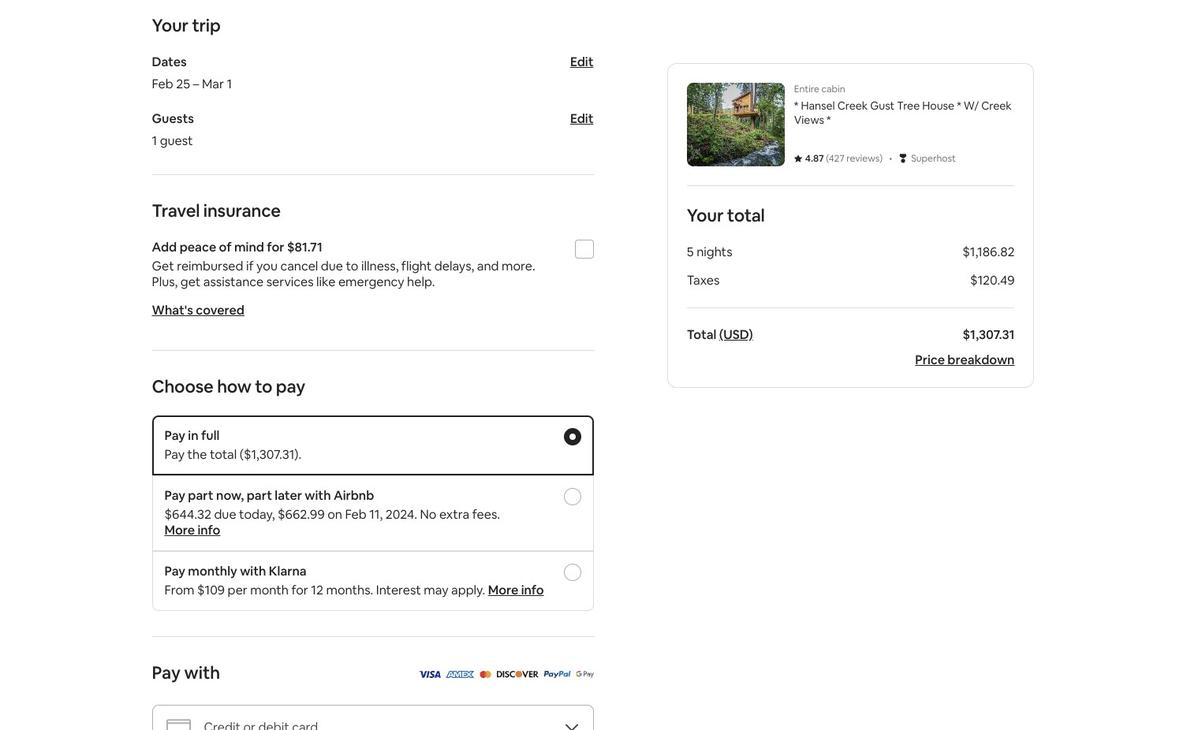 Task type: locate. For each thing, give the bounding box(es) containing it.
1 inside dates feb 25 – mar 1
[[227, 76, 232, 92]]

info inside pay part now, part later with airbnb $644.32 due today,  $662.99 on feb 11, 2024. no extra fees. more info
[[198, 522, 220, 539]]

services
[[266, 274, 314, 290]]

for up you
[[267, 239, 284, 256]]

due inside add peace of mind for $81.71 get reimbursed if you cancel due to illness, flight delays, and more. plus, get assistance services like emergency help.
[[321, 258, 343, 275]]

0 horizontal spatial total
[[210, 446, 237, 463]]

0 vertical spatial info
[[198, 522, 220, 539]]

0 vertical spatial more
[[164, 522, 195, 539]]

total
[[687, 327, 717, 343]]

later
[[275, 488, 302, 504]]

0 vertical spatial more info button
[[164, 522, 220, 539]]

with up per
[[240, 563, 266, 580]]

2 edit from the top
[[570, 110, 594, 127]]

0 vertical spatial with
[[305, 488, 331, 504]]

mastercard image left paypal image
[[480, 666, 491, 682]]

creek right w/
[[981, 99, 1012, 113]]

apply.
[[451, 582, 485, 599]]

1 vertical spatial edit button
[[570, 110, 594, 127]]

pay inside pay monthly with klarna from $109 per month for 12 months. interest may apply. more info
[[164, 563, 185, 580]]

pay up the credit card image
[[152, 662, 181, 684]]

1 right mar
[[227, 76, 232, 92]]

for inside add peace of mind for $81.71 get reimbursed if you cancel due to illness, flight delays, and more. plus, get assistance services like emergency help.
[[267, 239, 284, 256]]

1 horizontal spatial part
[[247, 488, 272, 504]]

mastercard image left paypal icon
[[480, 672, 491, 679]]

more info button for pay monthly with klarna from $109 per month for 12 months. interest may apply. more info
[[488, 582, 544, 599]]

may
[[424, 582, 449, 599]]

part up $644.32
[[188, 488, 213, 504]]

2 part from the left
[[247, 488, 272, 504]]

assistance
[[203, 274, 264, 290]]

2 horizontal spatial with
[[305, 488, 331, 504]]

1 vertical spatial info
[[521, 582, 544, 599]]

due right cancel
[[321, 258, 343, 275]]

mastercard image
[[480, 666, 491, 682], [480, 672, 491, 679]]

due down now,
[[214, 506, 236, 523]]

1 horizontal spatial to
[[346, 258, 358, 275]]

part up today,
[[247, 488, 272, 504]]

paypal image
[[544, 672, 571, 679]]

creek down cabin
[[837, 99, 868, 113]]

0 vertical spatial to
[[346, 258, 358, 275]]

guests
[[152, 110, 194, 127]]

to inside add peace of mind for $81.71 get reimbursed if you cancel due to illness, flight delays, and more. plus, get assistance services like emergency help.
[[346, 258, 358, 275]]

*
[[794, 99, 799, 113], [957, 99, 961, 113], [827, 113, 831, 127]]

edit
[[570, 54, 594, 70], [570, 110, 594, 127]]

google pay image
[[576, 672, 594, 679]]

* right views
[[827, 113, 831, 127]]

visa card image
[[418, 666, 441, 682], [418, 672, 441, 679]]

delays,
[[434, 258, 474, 275]]

edit button
[[570, 54, 594, 70], [570, 110, 594, 127]]

None radio
[[564, 428, 581, 446], [564, 488, 581, 506], [564, 428, 581, 446], [564, 488, 581, 506]]

month
[[250, 582, 289, 599]]

1 inside guests 1 guest
[[152, 133, 157, 149]]

from
[[164, 582, 194, 599]]

in
[[188, 428, 198, 444]]

dates feb 25 – mar 1
[[152, 54, 232, 92]]

total
[[727, 204, 765, 226], [210, 446, 237, 463]]

1 horizontal spatial more info button
[[488, 582, 544, 599]]

2 vertical spatial with
[[184, 662, 220, 684]]

2 edit button from the top
[[570, 110, 594, 127]]

$644.32
[[164, 506, 211, 523]]

1 horizontal spatial 1
[[227, 76, 232, 92]]

american express card image
[[446, 666, 475, 682], [446, 672, 475, 679]]

feb down airbnb at left
[[345, 506, 367, 523]]

0 vertical spatial feb
[[152, 76, 173, 92]]

1 vertical spatial your
[[687, 204, 724, 226]]

total (usd)
[[687, 327, 753, 343]]

gust
[[870, 99, 895, 113]]

feb inside dates feb 25 – mar 1
[[152, 76, 173, 92]]

your left 'trip'
[[152, 14, 188, 36]]

to left pay
[[255, 375, 272, 398]]

* left w/
[[957, 99, 961, 113]]

0 vertical spatial your
[[152, 14, 188, 36]]

entire
[[794, 83, 820, 95]]

creek
[[837, 99, 868, 113], [981, 99, 1012, 113]]

(
[[826, 152, 829, 165]]

1 mastercard image from the top
[[480, 666, 491, 682]]

guests 1 guest
[[152, 110, 194, 149]]

due
[[321, 258, 343, 275], [214, 506, 236, 523]]

25
[[176, 76, 190, 92]]

pay for in
[[164, 428, 185, 444]]

1 edit from the top
[[570, 54, 594, 70]]

with up $662.99 at bottom left
[[305, 488, 331, 504]]

cabin
[[822, 83, 845, 95]]

pay inside pay part now, part later with airbnb $644.32 due today,  $662.99 on feb 11, 2024. no extra fees. more info
[[164, 488, 185, 504]]

pay for monthly
[[164, 563, 185, 580]]

)
[[880, 152, 883, 165]]

(usd) button
[[719, 327, 753, 343]]

get
[[180, 274, 201, 290]]

0 horizontal spatial feb
[[152, 76, 173, 92]]

with up the credit card image
[[184, 662, 220, 684]]

0 horizontal spatial due
[[214, 506, 236, 523]]

pay part now, part later with airbnb $644.32 due today,  $662.99 on feb 11, 2024. no extra fees. more info
[[164, 488, 500, 539]]

travel
[[152, 200, 200, 222]]

how
[[217, 375, 251, 398]]

today,
[[239, 506, 275, 523]]

more inside pay part now, part later with airbnb $644.32 due today,  $662.99 on feb 11, 2024. no extra fees. more info
[[164, 522, 195, 539]]

1 vertical spatial with
[[240, 563, 266, 580]]

pay monthly with klarna from $109 per month for 12 months. interest may apply. more info
[[164, 563, 544, 599]]

more info button right the apply.
[[488, 582, 544, 599]]

* down entire
[[794, 99, 799, 113]]

0 horizontal spatial with
[[184, 662, 220, 684]]

your for your trip
[[152, 14, 188, 36]]

0 horizontal spatial your
[[152, 14, 188, 36]]

1 part from the left
[[188, 488, 213, 504]]

paypal image
[[544, 666, 571, 682]]

mar
[[202, 76, 224, 92]]

pay
[[276, 375, 305, 398]]

1 vertical spatial more
[[488, 582, 518, 599]]

total up nights
[[727, 204, 765, 226]]

discover card image
[[496, 666, 539, 682], [496, 672, 539, 679]]

0 horizontal spatial part
[[188, 488, 213, 504]]

0 horizontal spatial info
[[198, 522, 220, 539]]

views
[[794, 113, 824, 127]]

1 vertical spatial 1
[[152, 133, 157, 149]]

more up monthly
[[164, 522, 195, 539]]

($1,307.31).
[[240, 446, 302, 463]]

more info button up monthly
[[164, 522, 220, 539]]

to
[[346, 258, 358, 275], [255, 375, 272, 398]]

your up 5 nights at the right top
[[687, 204, 724, 226]]

fees.
[[472, 506, 500, 523]]

0 horizontal spatial more
[[164, 522, 195, 539]]

0 vertical spatial 1
[[227, 76, 232, 92]]

edit button for guests 1 guest
[[570, 110, 594, 127]]

$109
[[197, 582, 225, 599]]

info down now,
[[198, 522, 220, 539]]

0 horizontal spatial creek
[[837, 99, 868, 113]]

0 horizontal spatial for
[[267, 239, 284, 256]]

info
[[198, 522, 220, 539], [521, 582, 544, 599]]

0 horizontal spatial more info button
[[164, 522, 220, 539]]

insurance
[[203, 200, 281, 222]]

price breakdown button
[[915, 352, 1015, 368]]

add peace of mind for $81.71 get reimbursed if you cancel due to illness, flight delays, and more. plus, get assistance services like emergency help.
[[152, 239, 535, 290]]

0 vertical spatial edit button
[[570, 54, 594, 70]]

your
[[152, 14, 188, 36], [687, 204, 724, 226]]

more info button for pay part now, part later with airbnb $644.32 due today,  $662.99 on feb 11, 2024. no extra fees. more info
[[164, 522, 220, 539]]

on
[[328, 506, 342, 523]]

None radio
[[564, 564, 581, 581]]

google pay image
[[576, 666, 594, 682]]

4.87 ( 427 reviews )
[[805, 152, 883, 165]]

more
[[164, 522, 195, 539], [488, 582, 518, 599]]

0 vertical spatial edit
[[570, 54, 594, 70]]

2 creek from the left
[[981, 99, 1012, 113]]

monthly
[[188, 563, 237, 580]]

0 horizontal spatial to
[[255, 375, 272, 398]]

1 horizontal spatial more
[[488, 582, 518, 599]]

1
[[227, 76, 232, 92], [152, 133, 157, 149]]

pay
[[164, 428, 185, 444], [164, 446, 185, 463], [164, 488, 185, 504], [164, 563, 185, 580], [152, 662, 181, 684]]

pay in full pay the total ($1,307.31).
[[164, 428, 302, 463]]

1 horizontal spatial due
[[321, 258, 343, 275]]

1 vertical spatial for
[[291, 582, 308, 599]]

discover card image left paypal image
[[496, 666, 539, 682]]

emergency
[[338, 274, 404, 290]]

1 american express card image from the top
[[446, 666, 475, 682]]

1 horizontal spatial creek
[[981, 99, 1012, 113]]

pay left in
[[164, 428, 185, 444]]

1 edit button from the top
[[570, 54, 594, 70]]

0 vertical spatial for
[[267, 239, 284, 256]]

1 horizontal spatial *
[[827, 113, 831, 127]]

0 horizontal spatial 1
[[152, 133, 157, 149]]

more right the apply.
[[488, 582, 518, 599]]

0 vertical spatial due
[[321, 258, 343, 275]]

0 vertical spatial total
[[727, 204, 765, 226]]

for left '12'
[[291, 582, 308, 599]]

1 horizontal spatial info
[[521, 582, 544, 599]]

1 horizontal spatial with
[[240, 563, 266, 580]]

1 visa card image from the top
[[418, 666, 441, 682]]

1 vertical spatial feb
[[345, 506, 367, 523]]

part
[[188, 488, 213, 504], [247, 488, 272, 504]]

info inside pay monthly with klarna from $109 per month for 12 months. interest may apply. more info
[[521, 582, 544, 599]]

plus,
[[152, 274, 178, 290]]

your total
[[687, 204, 765, 226]]

for inside pay monthly with klarna from $109 per month for 12 months. interest may apply. more info
[[291, 582, 308, 599]]

with
[[305, 488, 331, 504], [240, 563, 266, 580], [184, 662, 220, 684]]

1 vertical spatial due
[[214, 506, 236, 523]]

discover card image left paypal icon
[[496, 672, 539, 679]]

tree
[[897, 99, 920, 113]]

your for your total
[[687, 204, 724, 226]]

the
[[187, 446, 207, 463]]

1 left guest
[[152, 133, 157, 149]]

1 vertical spatial edit
[[570, 110, 594, 127]]

info right the apply.
[[521, 582, 544, 599]]

1 vertical spatial more info button
[[488, 582, 544, 599]]

1 horizontal spatial feb
[[345, 506, 367, 523]]

total down full
[[210, 446, 237, 463]]

pay up $644.32
[[164, 488, 185, 504]]

feb left 25 at the left top
[[152, 76, 173, 92]]

to left 'illness,'
[[346, 258, 358, 275]]

pay up from
[[164, 563, 185, 580]]

1 horizontal spatial for
[[291, 582, 308, 599]]

1 vertical spatial total
[[210, 446, 237, 463]]

1 horizontal spatial your
[[687, 204, 724, 226]]

more info button
[[164, 522, 220, 539], [488, 582, 544, 599]]



Task type: describe. For each thing, give the bounding box(es) containing it.
reviews
[[847, 152, 880, 165]]

travel insurance
[[152, 200, 281, 222]]

what's covered button
[[152, 302, 245, 319]]

edit for dates feb 25 – mar 1
[[570, 54, 594, 70]]

edit for guests 1 guest
[[570, 110, 594, 127]]

no
[[420, 506, 437, 523]]

(usd)
[[719, 327, 753, 343]]

like
[[316, 274, 336, 290]]

due inside pay part now, part later with airbnb $644.32 due today,  $662.99 on feb 11, 2024. no extra fees. more info
[[214, 506, 236, 523]]

with inside pay monthly with klarna from $109 per month for 12 months. interest may apply. more info
[[240, 563, 266, 580]]

superhost
[[911, 152, 956, 165]]

1 discover card image from the top
[[496, 666, 539, 682]]

what's covered
[[152, 302, 245, 319]]

1 creek from the left
[[837, 99, 868, 113]]

$120.49
[[970, 272, 1015, 289]]

with inside pay part now, part later with airbnb $644.32 due today,  $662.99 on feb 11, 2024. no extra fees. more info
[[305, 488, 331, 504]]

mind
[[234, 239, 264, 256]]

dates
[[152, 54, 187, 70]]

extra
[[439, 506, 470, 523]]

now,
[[216, 488, 244, 504]]

add
[[152, 239, 177, 256]]

pay with
[[152, 662, 220, 684]]

breakdown
[[948, 352, 1015, 368]]

your trip
[[152, 14, 221, 36]]

w/
[[964, 99, 979, 113]]

per
[[228, 582, 248, 599]]

get
[[152, 258, 174, 275]]

cancel
[[280, 258, 318, 275]]

price
[[915, 352, 945, 368]]

2 discover card image from the top
[[496, 672, 539, 679]]

11,
[[369, 506, 383, 523]]

pay for with
[[152, 662, 181, 684]]

2 mastercard image from the top
[[480, 672, 491, 679]]

help.
[[407, 274, 435, 290]]

choose how to pay
[[152, 375, 305, 398]]

more.
[[502, 258, 535, 275]]

nights
[[697, 244, 732, 260]]

airbnb
[[334, 488, 374, 504]]

pay for part
[[164, 488, 185, 504]]

price breakdown
[[915, 352, 1015, 368]]

klarna
[[269, 563, 307, 580]]

2 american express card image from the top
[[446, 672, 475, 679]]

house
[[922, 99, 955, 113]]

of
[[219, 239, 232, 256]]

1 horizontal spatial total
[[727, 204, 765, 226]]

interest
[[376, 582, 421, 599]]

$662.99
[[278, 506, 325, 523]]

full
[[201, 428, 220, 444]]

1 vertical spatial to
[[255, 375, 272, 398]]

$1,186.82
[[963, 244, 1015, 260]]

feb inside pay part now, part later with airbnb $644.32 due today,  $662.99 on feb 11, 2024. no extra fees. more info
[[345, 506, 367, 523]]

2 visa card image from the top
[[418, 672, 441, 679]]

total inside pay in full pay the total ($1,307.31).
[[210, 446, 237, 463]]

2024.
[[386, 506, 417, 523]]

taxes
[[687, 272, 720, 289]]

trip
[[192, 14, 221, 36]]

0 horizontal spatial *
[[794, 99, 799, 113]]

reimbursed
[[177, 258, 243, 275]]

choose
[[152, 375, 214, 398]]

edit button for dates feb 25 – mar 1
[[570, 54, 594, 70]]

4.87
[[805, 152, 824, 165]]

credit card image
[[165, 715, 191, 730]]

more inside pay monthly with klarna from $109 per month for 12 months. interest may apply. more info
[[488, 582, 518, 599]]

you
[[256, 258, 278, 275]]

–
[[193, 76, 199, 92]]

5
[[687, 244, 694, 260]]

5 nights
[[687, 244, 732, 260]]

flight
[[401, 258, 432, 275]]

$1,307.31
[[963, 327, 1015, 343]]

entire cabin * hansel creek gust tree house * w/ creek views *
[[794, 83, 1012, 127]]

peace
[[180, 239, 216, 256]]

illness,
[[361, 258, 399, 275]]

2 horizontal spatial *
[[957, 99, 961, 113]]

and
[[477, 258, 499, 275]]

months.
[[326, 582, 373, 599]]

•
[[889, 150, 892, 166]]

guest
[[160, 133, 193, 149]]

if
[[246, 258, 254, 275]]

$81.71
[[287, 239, 322, 256]]

pay left the
[[164, 446, 185, 463]]



Task type: vqa. For each thing, say whether or not it's contained in the screenshot.
edit 'button' associated with Dates Feb 25 – Mar 1
yes



